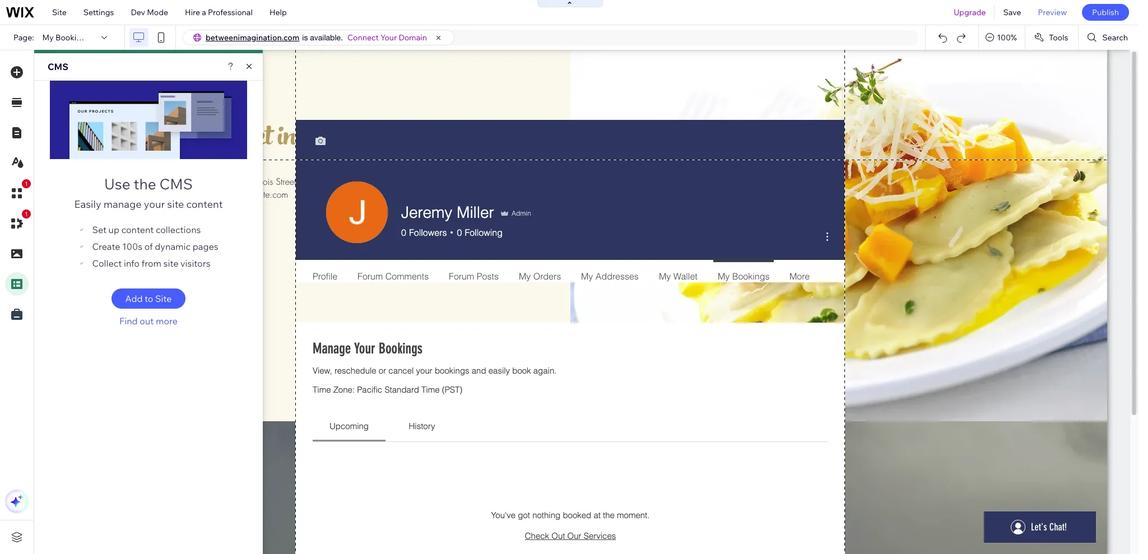 Task type: vqa. For each thing, say whether or not it's contained in the screenshot.
"Forms." on the top left of page
no



Task type: describe. For each thing, give the bounding box(es) containing it.
bookings
[[55, 33, 90, 43]]

search
[[1103, 33, 1128, 43]]

settings
[[83, 7, 114, 17]]

available.
[[310, 33, 343, 42]]

find
[[119, 316, 138, 327]]

manage
[[104, 198, 142, 211]]

upgrade
[[954, 7, 986, 17]]

my bookings
[[42, 33, 90, 43]]

more
[[156, 316, 178, 327]]

search button
[[1079, 25, 1139, 50]]

publish button
[[1082, 4, 1130, 21]]

set up content collections
[[92, 224, 201, 235]]

info
[[124, 258, 140, 269]]

is available. connect your domain
[[302, 33, 427, 43]]

2 1 button from the top
[[5, 210, 31, 235]]

tools button
[[1026, 25, 1079, 50]]

1 1 button from the top
[[5, 179, 31, 205]]

your
[[144, 198, 165, 211]]

1 vertical spatial content
[[121, 224, 154, 235]]

site inside add to site button
[[155, 293, 172, 304]]

find out more
[[119, 316, 178, 327]]

create
[[92, 241, 120, 252]]

preview button
[[1030, 0, 1076, 25]]

collections
[[156, 224, 201, 235]]

0 vertical spatial cms
[[48, 61, 68, 72]]

visitors
[[180, 258, 211, 269]]

add to site
[[125, 293, 172, 304]]

2 1 from the top
[[25, 211, 28, 218]]

100%
[[997, 33, 1017, 43]]

up
[[109, 224, 119, 235]]

100% button
[[979, 25, 1025, 50]]

1 vertical spatial site
[[163, 258, 178, 269]]

save button
[[995, 0, 1030, 25]]

help
[[270, 7, 287, 17]]

find out more button
[[112, 316, 186, 327]]

preview
[[1038, 7, 1067, 17]]



Task type: locate. For each thing, give the bounding box(es) containing it.
cms inside use the cms easily manage your site content
[[160, 175, 193, 193]]

from
[[142, 258, 161, 269]]

out
[[140, 316, 154, 327]]

of
[[144, 241, 153, 252]]

100s
[[122, 241, 142, 252]]

to
[[145, 293, 153, 304]]

cms up your
[[160, 175, 193, 193]]

content
[[186, 198, 223, 211], [121, 224, 154, 235]]

1 vertical spatial site
[[155, 293, 172, 304]]

0 horizontal spatial cms
[[48, 61, 68, 72]]

dev mode
[[131, 7, 168, 17]]

the
[[134, 175, 156, 193]]

set
[[92, 224, 107, 235]]

your
[[381, 33, 397, 43]]

0 vertical spatial content
[[186, 198, 223, 211]]

site down dynamic
[[163, 258, 178, 269]]

1 horizontal spatial cms
[[160, 175, 193, 193]]

site
[[167, 198, 184, 211], [163, 258, 178, 269]]

hire
[[185, 7, 200, 17]]

content inside use the cms easily manage your site content
[[186, 198, 223, 211]]

create 100s of dynamic pages
[[92, 241, 218, 252]]

professional
[[208, 7, 253, 17]]

pages
[[193, 241, 218, 252]]

1
[[25, 181, 28, 187], [25, 211, 28, 218]]

save
[[1004, 7, 1022, 17]]

easily
[[74, 198, 101, 211]]

cms down my bookings
[[48, 61, 68, 72]]

1 horizontal spatial site
[[155, 293, 172, 304]]

use the cms easily manage your site content
[[74, 175, 223, 211]]

dev
[[131, 7, 145, 17]]

site
[[52, 7, 67, 17], [155, 293, 172, 304]]

tools
[[1049, 33, 1069, 43]]

0 horizontal spatial content
[[121, 224, 154, 235]]

domain
[[399, 33, 427, 43]]

1 horizontal spatial content
[[186, 198, 223, 211]]

connect
[[348, 33, 379, 43]]

0 vertical spatial site
[[167, 198, 184, 211]]

site up my bookings
[[52, 7, 67, 17]]

add
[[125, 293, 143, 304]]

0 vertical spatial site
[[52, 7, 67, 17]]

content up 'collections'
[[186, 198, 223, 211]]

dynamic
[[155, 241, 191, 252]]

cms
[[48, 61, 68, 72], [160, 175, 193, 193]]

content up 100s
[[121, 224, 154, 235]]

collect
[[92, 258, 122, 269]]

site right your
[[167, 198, 184, 211]]

my
[[42, 33, 54, 43]]

site right to
[[155, 293, 172, 304]]

1 vertical spatial 1 button
[[5, 210, 31, 235]]

add to site button
[[112, 289, 186, 309]]

1 button
[[5, 179, 31, 205], [5, 210, 31, 235]]

betweenimagination.com
[[206, 33, 300, 43]]

mode
[[147, 7, 168, 17]]

1 vertical spatial 1
[[25, 211, 28, 218]]

hire a professional
[[185, 7, 253, 17]]

use
[[104, 175, 130, 193]]

0 horizontal spatial site
[[52, 7, 67, 17]]

is
[[302, 33, 308, 42]]

site inside use the cms easily manage your site content
[[167, 198, 184, 211]]

0 vertical spatial 1 button
[[5, 179, 31, 205]]

0 vertical spatial 1
[[25, 181, 28, 187]]

collect info from site visitors
[[92, 258, 211, 269]]

publish
[[1093, 7, 1119, 17]]

a
[[202, 7, 206, 17]]

1 1 from the top
[[25, 181, 28, 187]]

1 vertical spatial cms
[[160, 175, 193, 193]]



